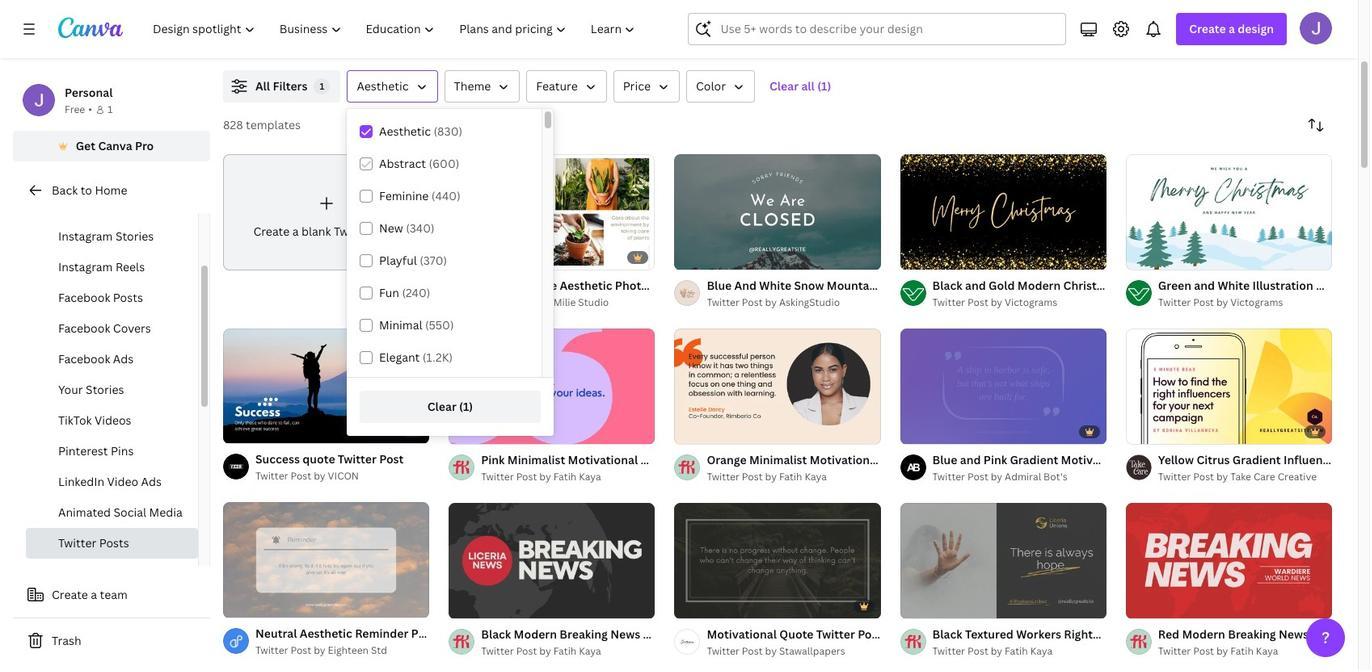 Task type: locate. For each thing, give the bounding box(es) containing it.
team
[[100, 588, 128, 603]]

2 breaking from the left
[[1228, 627, 1276, 642]]

by down "quote"
[[314, 470, 325, 484]]

stories for instagram stories
[[115, 229, 154, 244]]

black inside black modern breaking news headline twitter post twitter post by fatih kaya
[[481, 627, 511, 642]]

1 right filters at the top left of the page
[[320, 80, 324, 92]]

christmas inside black and gold modern christmas greeting twitter post twitter post by victograms
[[1063, 278, 1119, 293]]

modern right red
[[1182, 627, 1225, 642]]

pink up twitter post by admiral bot's "link"
[[984, 453, 1007, 468]]

victograms inside black and gold modern christmas greeting twitter post twitter post by victograms
[[1005, 296, 1058, 310]]

pink down clear (1) button
[[481, 453, 505, 468]]

fatih down red modern breaking news headline tw link
[[1231, 645, 1254, 659]]

1 horizontal spatial a
[[292, 224, 299, 239]]

clear for clear all (1)
[[770, 78, 799, 94]]

neutral
[[255, 627, 297, 642]]

red modern breaking news headline tw link
[[1158, 626, 1370, 644]]

by down green and white illustration christmas link
[[1217, 296, 1228, 310]]

media
[[149, 505, 183, 521]]

black for black and gold modern christmas greeting twitter post
[[933, 278, 963, 293]]

kaya down pink minimalist motivational quote twitter post link
[[579, 470, 601, 484]]

twitter post by victograms link down illustration
[[1158, 295, 1332, 311]]

fatih inside orange minimalist motivational quote twitter post twitter post by fatih kaya
[[779, 470, 802, 484]]

minimal (550)
[[379, 318, 454, 333]]

0 vertical spatial stories
[[115, 229, 154, 244]]

quote
[[302, 452, 335, 468]]

white collage aesthetic photo gallery twitter post image
[[449, 154, 655, 270]]

0 vertical spatial (1)
[[817, 78, 831, 94]]

1 horizontal spatial christmas
[[1316, 278, 1370, 293]]

yellow citrus gradient influencer mark twitter post by take care creative
[[1158, 453, 1370, 484]]

black modern breaking news headline twitter post twitter post by fatih kaya
[[481, 627, 761, 659]]

2 horizontal spatial a
[[1229, 21, 1235, 36]]

minimalist
[[508, 453, 565, 468], [749, 453, 807, 468]]

1 vertical spatial stories
[[86, 382, 124, 398]]

feminine (440)
[[379, 188, 461, 204]]

kaya inside pink minimalist motivational quote twitter post twitter post by fatih kaya
[[579, 470, 601, 484]]

by inside black and gold modern christmas greeting twitter post twitter post by victograms
[[991, 296, 1003, 310]]

fatih down pink minimalist motivational quote twitter post link
[[553, 470, 577, 484]]

aesthetic inside button
[[357, 78, 409, 94]]

posts down the animated social media link
[[99, 536, 129, 551]]

0 vertical spatial instagram
[[58, 198, 113, 213]]

white left collage
[[481, 278, 513, 293]]

christmas left greeting
[[1063, 278, 1119, 293]]

twitter post by askingstudio link
[[707, 295, 881, 311]]

1 victograms from the left
[[1005, 296, 1058, 310]]

0 horizontal spatial breaking
[[560, 627, 608, 642]]

0 horizontal spatial news
[[610, 627, 640, 642]]

by left admiral
[[991, 470, 1003, 484]]

2 news from the left
[[1279, 627, 1309, 642]]

fatih
[[553, 470, 577, 484], [779, 470, 802, 484], [553, 645, 577, 659], [1005, 645, 1028, 659], [1231, 645, 1254, 659]]

(340)
[[406, 221, 435, 236]]

by down collage
[[539, 296, 551, 310]]

clear down (1.2k)
[[427, 399, 457, 415]]

minimalist right the orange
[[749, 453, 807, 468]]

white
[[481, 278, 513, 293], [1218, 278, 1250, 293]]

1 horizontal spatial pink
[[984, 453, 1007, 468]]

aesthetic button
[[347, 70, 438, 103]]

playful (370)
[[379, 253, 447, 268]]

2 minimalist from the left
[[749, 453, 807, 468]]

trash
[[52, 634, 81, 649]]

kaya down red modern breaking news headline tw link
[[1256, 645, 1278, 659]]

blue and white snow mountain view greeting we are closed twitter post image
[[674, 154, 881, 270]]

clear all (1) button
[[762, 70, 839, 103]]

blue and pink gradient motivational quote twitter post image
[[900, 329, 1106, 445]]

0 vertical spatial facebook
[[58, 290, 110, 306]]

kaya for pink
[[579, 470, 601, 484]]

black textured workers rights motivational quote twitter post link
[[933, 626, 1277, 644]]

1 christmas from the left
[[1063, 278, 1119, 293]]

2 horizontal spatial create
[[1189, 21, 1226, 36]]

pinterest pins
[[58, 444, 134, 459]]

covers
[[113, 321, 151, 336]]

2 instagram from the top
[[58, 229, 113, 244]]

christmas right illustration
[[1316, 278, 1370, 293]]

a left design
[[1229, 21, 1235, 36]]

0 vertical spatial ads
[[113, 352, 134, 367]]

and left gold
[[965, 278, 986, 293]]

fatih inside black modern breaking news headline twitter post twitter post by fatih kaya
[[553, 645, 577, 659]]

a left blank
[[292, 224, 299, 239]]

instagram for instagram posts
[[58, 198, 113, 213]]

black right phone
[[481, 627, 511, 642]]

and for green
[[1194, 278, 1215, 293]]

create left team
[[52, 588, 88, 603]]

breaking for red
[[1228, 627, 1276, 642]]

1 vertical spatial facebook
[[58, 321, 110, 336]]

0 horizontal spatial headline
[[643, 627, 693, 642]]

kaya inside orange minimalist motivational quote twitter post twitter post by fatih kaya
[[805, 470, 827, 484]]

your stories link
[[26, 375, 198, 406]]

breaking for black
[[560, 627, 608, 642]]

kaya inside red modern breaking news headline tw twitter post by fatih kaya
[[1256, 645, 1278, 659]]

1 breaking from the left
[[560, 627, 608, 642]]

3 instagram from the top
[[58, 259, 113, 275]]

kaya inside black modern breaking news headline twitter post twitter post by fatih kaya
[[579, 645, 601, 659]]

clear (1) button
[[360, 391, 541, 424]]

by down pink minimalist motivational quote twitter post link
[[539, 470, 551, 484]]

blue
[[933, 453, 957, 468]]

1 instagram from the top
[[58, 198, 113, 213]]

pinterest pins link
[[26, 437, 198, 467]]

free •
[[65, 103, 92, 116]]

collage
[[516, 278, 557, 293]]

2 vertical spatial a
[[91, 588, 97, 603]]

photo
[[615, 278, 648, 293]]

2 vertical spatial posts
[[99, 536, 129, 551]]

by down orange minimalist motivational quote twitter post link at bottom right
[[765, 470, 777, 484]]

filters
[[273, 78, 308, 94]]

a
[[1229, 21, 1235, 36], [292, 224, 299, 239], [91, 588, 97, 603]]

modern right gold
[[1018, 278, 1061, 293]]

aesthetic up studio
[[560, 278, 612, 293]]

Sort by button
[[1300, 109, 1332, 141]]

minimalist inside pink minimalist motivational quote twitter post twitter post by fatih kaya
[[508, 453, 565, 468]]

twitter post by fatih kaya link for black textured workers rights motivational quote twitter post
[[933, 644, 1106, 660]]

facebook ads
[[58, 352, 134, 367]]

headline inside red modern breaking news headline tw twitter post by fatih kaya
[[1311, 627, 1361, 642]]

create for create a team
[[52, 588, 88, 603]]

breaking down red modern breaking news headline twitter post image
[[1228, 627, 1276, 642]]

get canva pro button
[[13, 131, 210, 162]]

facebook up 'your stories'
[[58, 352, 110, 367]]

post inside red modern breaking news headline tw twitter post by fatih kaya
[[1193, 645, 1214, 659]]

feminine
[[379, 188, 429, 204]]

phone
[[411, 627, 446, 642]]

christmas for modern
[[1063, 278, 1119, 293]]

1 news from the left
[[610, 627, 640, 642]]

animated
[[58, 505, 111, 521]]

0 horizontal spatial create
[[52, 588, 88, 603]]

posts up instagram stories link
[[115, 198, 145, 213]]

posts down reels
[[113, 290, 143, 306]]

1 horizontal spatial news
[[1279, 627, 1309, 642]]

0 horizontal spatial a
[[91, 588, 97, 603]]

minimal
[[379, 318, 422, 333]]

by down red modern breaking news headline tw link
[[1217, 645, 1228, 659]]

post inside green and white illustration christmas twitter post by victograms
[[1193, 296, 1214, 310]]

a inside dropdown button
[[1229, 21, 1235, 36]]

back to home
[[52, 183, 127, 198]]

video
[[107, 475, 138, 490]]

a inside button
[[91, 588, 97, 603]]

by down black modern breaking news headline twitter post 'link' at bottom
[[539, 645, 551, 659]]

notification
[[449, 627, 515, 642]]

create left design
[[1189, 21, 1226, 36]]

0 vertical spatial posts
[[115, 198, 145, 213]]

victograms down gold
[[1005, 296, 1058, 310]]

headline for twitter
[[643, 627, 693, 642]]

minimalist for pink
[[508, 453, 565, 468]]

home
[[95, 183, 127, 198]]

aesthetic down top level navigation element
[[357, 78, 409, 94]]

and right the blue
[[960, 453, 981, 468]]

Search search field
[[721, 14, 1056, 44]]

influencer
[[1284, 453, 1341, 468]]

0 horizontal spatial modern
[[514, 627, 557, 642]]

facebook down instagram reels
[[58, 290, 110, 306]]

0 horizontal spatial pink
[[481, 453, 505, 468]]

twitter post by fatih kaya link
[[481, 470, 655, 486], [707, 470, 881, 486], [481, 644, 655, 660], [933, 644, 1106, 660], [1158, 644, 1332, 660]]

by down gold
[[991, 296, 1003, 310]]

by left take
[[1217, 470, 1228, 484]]

kaya down orange minimalist motivational quote twitter post link at bottom right
[[805, 470, 827, 484]]

fatih for red
[[1231, 645, 1254, 659]]

fatih inside pink minimalist motivational quote twitter post twitter post by fatih kaya
[[553, 470, 577, 484]]

black for black textured workers rights motivational quote twitter post
[[933, 627, 963, 642]]

828 templates
[[223, 117, 301, 133]]

1 right •
[[107, 103, 113, 116]]

2 vertical spatial instagram
[[58, 259, 113, 275]]

1 pink from the left
[[481, 453, 505, 468]]

1 horizontal spatial clear
[[770, 78, 799, 94]]

2 facebook from the top
[[58, 321, 110, 336]]

news inside black modern breaking news headline twitter post twitter post by fatih kaya
[[610, 627, 640, 642]]

by left eighteen
[[314, 645, 325, 658]]

3 facebook from the top
[[58, 352, 110, 367]]

quote inside motivational quote twitter post twitter post by stawallpapers
[[780, 627, 814, 642]]

stories up reels
[[115, 229, 154, 244]]

(600)
[[429, 156, 459, 171]]

headline for tw
[[1311, 627, 1361, 642]]

2 white from the left
[[1218, 278, 1250, 293]]

2 gradient from the left
[[1233, 453, 1281, 468]]

and inside green and white illustration christmas twitter post by victograms
[[1194, 278, 1215, 293]]

0 horizontal spatial twitter post by victograms link
[[933, 295, 1106, 311]]

black
[[933, 278, 963, 293], [481, 627, 511, 642], [933, 627, 963, 642]]

0 horizontal spatial minimalist
[[508, 453, 565, 468]]

minimalist inside orange minimalist motivational quote twitter post twitter post by fatih kaya
[[749, 453, 807, 468]]

gradient up care
[[1233, 453, 1281, 468]]

news for twitter
[[610, 627, 640, 642]]

posts for facebook posts
[[113, 290, 143, 306]]

kaya inside black textured workers rights motivational quote twitter post twitter post by fatih kaya
[[1030, 645, 1053, 659]]

2 pink from the left
[[984, 453, 1007, 468]]

aesthetic inside "neutral aesthetic reminder phone notification twitter post twitter post by eighteen std"
[[300, 627, 352, 642]]

fatih down workers
[[1005, 645, 1028, 659]]

1 headline from the left
[[643, 627, 693, 642]]

posts for instagram posts
[[115, 198, 145, 213]]

fatih inside red modern breaking news headline tw twitter post by fatih kaya
[[1231, 645, 1254, 659]]

green and white illustration christmas link
[[1158, 277, 1370, 295]]

instagram posts link
[[26, 191, 198, 221]]

1 facebook from the top
[[58, 290, 110, 306]]

by inside black modern breaking news headline twitter post twitter post by fatih kaya
[[539, 645, 551, 659]]

1 horizontal spatial headline
[[1311, 627, 1361, 642]]

create inside button
[[52, 588, 88, 603]]

quote inside 'blue and pink gradient motivational quote twitter post twitter post by admiral bot's'
[[1134, 453, 1168, 468]]

black inside black and gold modern christmas greeting twitter post twitter post by victograms
[[933, 278, 963, 293]]

by inside green and white illustration christmas twitter post by victograms
[[1217, 296, 1228, 310]]

to
[[81, 183, 92, 198]]

0 horizontal spatial white
[[481, 278, 513, 293]]

twitter post by fatih kaya link for black modern breaking news headline twitter post
[[481, 644, 655, 660]]

0 horizontal spatial ads
[[113, 352, 134, 367]]

create a team
[[52, 588, 128, 603]]

1 gradient from the left
[[1010, 453, 1058, 468]]

0 horizontal spatial gradient
[[1010, 453, 1058, 468]]

by inside black textured workers rights motivational quote twitter post twitter post by fatih kaya
[[991, 645, 1003, 659]]

create
[[1189, 21, 1226, 36], [253, 224, 290, 239], [52, 588, 88, 603]]

by inside orange minimalist motivational quote twitter post twitter post by fatih kaya
[[765, 470, 777, 484]]

twitter inside green and white illustration christmas twitter post by victograms
[[1158, 296, 1191, 310]]

0 horizontal spatial clear
[[427, 399, 457, 415]]

0 horizontal spatial 1
[[107, 103, 113, 116]]

stories down facebook ads link
[[86, 382, 124, 398]]

0 horizontal spatial victograms
[[1005, 296, 1058, 310]]

stories for your stories
[[86, 382, 124, 398]]

facebook up facebook ads
[[58, 321, 110, 336]]

1 horizontal spatial victograms
[[1231, 296, 1283, 310]]

1 minimalist from the left
[[508, 453, 565, 468]]

by down textured
[[991, 645, 1003, 659]]

1 horizontal spatial white
[[1218, 278, 1250, 293]]

motivational
[[568, 453, 638, 468], [810, 453, 880, 468], [1061, 453, 1131, 468], [707, 627, 777, 642], [1101, 627, 1171, 642]]

breaking down black modern breaking news headline twitter post image
[[560, 627, 608, 642]]

1 white from the left
[[481, 278, 513, 293]]

fatih down black modern breaking news headline twitter post 'link' at bottom
[[553, 645, 577, 659]]

black and gold modern christmas greeting twitter post image
[[900, 154, 1106, 270]]

kaya down black modern breaking news headline twitter post 'link' at bottom
[[579, 645, 601, 659]]

1 vertical spatial ads
[[141, 475, 162, 490]]

modern inside red modern breaking news headline tw twitter post by fatih kaya
[[1182, 627, 1225, 642]]

and inside 'blue and pink gradient motivational quote twitter post twitter post by admiral bot's'
[[960, 453, 981, 468]]

1 horizontal spatial modern
[[1018, 278, 1061, 293]]

a for design
[[1229, 21, 1235, 36]]

1 vertical spatial instagram
[[58, 229, 113, 244]]

twitter post by fatih kaya link for red modern breaking news headline tw
[[1158, 644, 1332, 660]]

and right green
[[1194, 278, 1215, 293]]

clear left all
[[770, 78, 799, 94]]

theme
[[454, 78, 491, 94]]

2 victograms from the left
[[1231, 296, 1283, 310]]

by inside yellow citrus gradient influencer mark twitter post by take care creative
[[1217, 470, 1228, 484]]

red modern breaking news headline twitter post image
[[1126, 503, 1332, 619]]

twitter post by victograms link down gold
[[933, 295, 1106, 311]]

1 horizontal spatial (1)
[[817, 78, 831, 94]]

create left blank
[[253, 224, 290, 239]]

stories
[[115, 229, 154, 244], [86, 382, 124, 398]]

by inside white collage aesthetic photo gallery twitter post twitter post by milie studio
[[539, 296, 551, 310]]

2 headline from the left
[[1311, 627, 1361, 642]]

twitter post by stawallpapers link
[[707, 644, 881, 660]]

aesthetic up twitter post by eighteen std link
[[300, 627, 352, 642]]

1 horizontal spatial 1
[[320, 80, 324, 92]]

twitter inside yellow citrus gradient influencer mark twitter post by take care creative
[[1158, 470, 1191, 484]]

studio
[[578, 296, 609, 310]]

aesthetic (830)
[[379, 124, 462, 139]]

1 vertical spatial clear
[[427, 399, 457, 415]]

828
[[223, 117, 243, 133]]

1 vertical spatial create
[[253, 224, 290, 239]]

price
[[623, 78, 651, 94]]

0 vertical spatial clear
[[770, 78, 799, 94]]

abstract
[[379, 156, 426, 171]]

1 vertical spatial posts
[[113, 290, 143, 306]]

1 horizontal spatial ads
[[141, 475, 162, 490]]

0 vertical spatial create
[[1189, 21, 1226, 36]]

new (340)
[[379, 221, 435, 236]]

black inside black textured workers rights motivational quote twitter post twitter post by fatih kaya
[[933, 627, 963, 642]]

back
[[52, 183, 78, 198]]

white left illustration
[[1218, 278, 1250, 293]]

motivational inside black textured workers rights motivational quote twitter post twitter post by fatih kaya
[[1101, 627, 1171, 642]]

1 twitter post by victograms link from the left
[[933, 295, 1106, 311]]

pink inside pink minimalist motivational quote twitter post twitter post by fatih kaya
[[481, 453, 505, 468]]

victograms down green and white illustration christmas link
[[1231, 296, 1283, 310]]

instagram for instagram reels
[[58, 259, 113, 275]]

2 vertical spatial facebook
[[58, 352, 110, 367]]

breaking inside red modern breaking news headline tw twitter post by fatih kaya
[[1228, 627, 1276, 642]]

stories inside "link"
[[86, 382, 124, 398]]

create a design button
[[1176, 13, 1287, 45]]

pink inside 'blue and pink gradient motivational quote twitter post twitter post by admiral bot's'
[[984, 453, 1007, 468]]

create inside dropdown button
[[1189, 21, 1226, 36]]

ads right video
[[141, 475, 162, 490]]

news for tw
[[1279, 627, 1309, 642]]

black textured workers rights motivational quote twitter post image
[[900, 503, 1106, 619]]

2 horizontal spatial modern
[[1182, 627, 1225, 642]]

facebook for facebook ads
[[58, 352, 110, 367]]

by inside motivational quote twitter post twitter post by stawallpapers
[[765, 645, 777, 659]]

2 vertical spatial create
[[52, 588, 88, 603]]

modern inside black modern breaking news headline twitter post twitter post by fatih kaya
[[514, 627, 557, 642]]

free
[[65, 103, 85, 116]]

modern down black modern breaking news headline twitter post image
[[514, 627, 557, 642]]

1 horizontal spatial breaking
[[1228, 627, 1276, 642]]

black left gold
[[933, 278, 963, 293]]

white inside white collage aesthetic photo gallery twitter post twitter post by milie studio
[[481, 278, 513, 293]]

ads down covers
[[113, 352, 134, 367]]

create a blank twitter post
[[253, 224, 399, 239]]

0 horizontal spatial (1)
[[459, 399, 473, 415]]

kaya down workers
[[1030, 645, 1053, 659]]

1 horizontal spatial create
[[253, 224, 290, 239]]

1 vertical spatial a
[[292, 224, 299, 239]]

black modern breaking news headline twitter post image
[[449, 503, 655, 619]]

news inside red modern breaking news headline tw twitter post by fatih kaya
[[1279, 627, 1309, 642]]

and
[[965, 278, 986, 293], [1194, 278, 1215, 293], [960, 453, 981, 468]]

minimalist down "pink minimalist motivational quote twitter post" image on the left of page
[[508, 453, 565, 468]]

by down motivational quote twitter post link
[[765, 645, 777, 659]]

black left textured
[[933, 627, 963, 642]]

twitter post by admiral bot's link
[[933, 470, 1106, 486]]

0 vertical spatial a
[[1229, 21, 1235, 36]]

std
[[371, 645, 387, 658]]

twitter post by fatih kaya link for pink minimalist motivational quote twitter post
[[481, 470, 655, 486]]

fatih down orange minimalist motivational quote twitter post link at bottom right
[[779, 470, 802, 484]]

1 horizontal spatial twitter post by victograms link
[[1158, 295, 1332, 311]]

2 christmas from the left
[[1316, 278, 1370, 293]]

gradient inside yellow citrus gradient influencer mark twitter post by take care creative
[[1233, 453, 1281, 468]]

1 horizontal spatial gradient
[[1233, 453, 1281, 468]]

and inside black and gold modern christmas greeting twitter post twitter post by victograms
[[965, 278, 986, 293]]

a left team
[[91, 588, 97, 603]]

breaking inside black modern breaking news headline twitter post twitter post by fatih kaya
[[560, 627, 608, 642]]

care
[[1254, 470, 1275, 484]]

by inside pink minimalist motivational quote twitter post twitter post by fatih kaya
[[539, 470, 551, 484]]

clear (1)
[[427, 399, 473, 415]]

0 horizontal spatial christmas
[[1063, 278, 1119, 293]]

facebook posts link
[[26, 283, 198, 314]]

motivational quote twitter post link
[[707, 626, 882, 644]]

1 horizontal spatial minimalist
[[749, 453, 807, 468]]

christmas inside green and white illustration christmas twitter post by victograms
[[1316, 278, 1370, 293]]

headline inside black modern breaking news headline twitter post twitter post by fatih kaya
[[643, 627, 693, 642]]

2 twitter post by victograms link from the left
[[1158, 295, 1332, 311]]

None search field
[[688, 13, 1067, 45]]

gradient up admiral
[[1010, 453, 1058, 468]]

create for create a design
[[1189, 21, 1226, 36]]



Task type: describe. For each thing, give the bounding box(es) containing it.
instagram stories link
[[26, 221, 198, 252]]

black and gold modern christmas greeting twitter post link
[[933, 277, 1238, 295]]

pro
[[135, 138, 154, 154]]

templates
[[246, 117, 301, 133]]

gold
[[989, 278, 1015, 293]]

ads inside "link"
[[141, 475, 162, 490]]

1 vertical spatial (1)
[[459, 399, 473, 415]]

bot's
[[1044, 470, 1068, 484]]

a for team
[[91, 588, 97, 603]]

blank
[[301, 224, 331, 239]]

create a blank twitter post link
[[223, 154, 429, 270]]

create a team button
[[13, 580, 210, 612]]

pins
[[111, 444, 134, 459]]

linkedin video ads
[[58, 475, 162, 490]]

motivational quote twitter post image
[[674, 503, 881, 619]]

workers
[[1016, 627, 1061, 642]]

jacob simon image
[[1300, 12, 1332, 44]]

your
[[58, 382, 83, 398]]

textured
[[965, 627, 1014, 642]]

color
[[696, 78, 726, 94]]

by inside "neutral aesthetic reminder phone notification twitter post twitter post by eighteen std"
[[314, 645, 325, 658]]

motivational quote twitter post twitter post by stawallpapers
[[707, 627, 882, 659]]

success quote twitter post link
[[255, 451, 404, 469]]

post inside yellow citrus gradient influencer mark twitter post by take care creative
[[1193, 470, 1214, 484]]

quote inside pink minimalist motivational quote twitter post twitter post by fatih kaya
[[641, 453, 675, 468]]

social
[[114, 505, 146, 521]]

facebook covers link
[[26, 314, 198, 344]]

clear for clear (1)
[[427, 399, 457, 415]]

(440)
[[432, 188, 461, 204]]

facebook for facebook covers
[[58, 321, 110, 336]]

gradient inside 'blue and pink gradient motivational quote twitter post twitter post by admiral bot's'
[[1010, 453, 1058, 468]]

twitter post by eighteen std link
[[255, 644, 429, 660]]

mark
[[1343, 453, 1370, 468]]

instagram posts
[[58, 198, 145, 213]]

tiktok videos link
[[26, 406, 198, 437]]

fatih for orange
[[779, 470, 802, 484]]

admiral
[[1005, 470, 1041, 484]]

stawallpapers
[[779, 645, 845, 659]]

get canva pro
[[76, 138, 154, 154]]

elegant
[[379, 350, 420, 365]]

twitter post by victograms link for white
[[1158, 295, 1332, 311]]

twitter post by take care creative link
[[1158, 470, 1332, 486]]

orange minimalist motivational quote twitter post twitter post by fatih kaya
[[707, 453, 985, 484]]

red
[[1158, 627, 1179, 642]]

minimalist for orange
[[749, 453, 807, 468]]

(550)
[[425, 318, 454, 333]]

rights
[[1064, 627, 1099, 642]]

animated social media link
[[26, 498, 198, 529]]

by left askingstudio
[[765, 296, 777, 310]]

and for black
[[965, 278, 986, 293]]

and for blue
[[960, 453, 981, 468]]

your stories
[[58, 382, 124, 398]]

kaya for orange
[[805, 470, 827, 484]]

(370)
[[420, 253, 447, 268]]

modern inside black and gold modern christmas greeting twitter post twitter post by victograms
[[1018, 278, 1061, 293]]

quote inside black textured workers rights motivational quote twitter post twitter post by fatih kaya
[[1174, 627, 1208, 642]]

motivational inside 'blue and pink gradient motivational quote twitter post twitter post by admiral bot's'
[[1061, 453, 1131, 468]]

videos
[[95, 413, 131, 428]]

neutral aesthetic reminder phone notification twitter post twitter post by eighteen std
[[255, 627, 583, 658]]

create for create a blank twitter post
[[253, 224, 290, 239]]

a for blank
[[292, 224, 299, 239]]

1 vertical spatial 1
[[107, 103, 113, 116]]

x/twitter post templates image
[[987, 0, 1332, 51]]

create a blank twitter post element
[[223, 154, 429, 270]]

aesthetic inside white collage aesthetic photo gallery twitter post twitter post by milie studio
[[560, 278, 612, 293]]

facebook for facebook posts
[[58, 290, 110, 306]]

by inside 'blue and pink gradient motivational quote twitter post twitter post by admiral bot's'
[[991, 470, 1003, 484]]

modern for twitter
[[1182, 627, 1225, 642]]

by inside red modern breaking news headline tw twitter post by fatih kaya
[[1217, 645, 1228, 659]]

theme button
[[444, 70, 520, 103]]

elegant (1.2k)
[[379, 350, 453, 365]]

creative
[[1278, 470, 1317, 484]]

top level navigation element
[[142, 13, 649, 45]]

twitter post by fatih kaya link for orange minimalist motivational quote twitter post
[[707, 470, 881, 486]]

all filters
[[255, 78, 308, 94]]

motivational inside orange minimalist motivational quote twitter post twitter post by fatih kaya
[[810, 453, 880, 468]]

pink minimalist motivational quote twitter post image
[[449, 329, 655, 445]]

blue and pink gradient motivational quote twitter post twitter post by admiral bot's
[[933, 453, 1236, 484]]

victograms inside green and white illustration christmas twitter post by victograms
[[1231, 296, 1283, 310]]

quote inside orange minimalist motivational quote twitter post twitter post by fatih kaya
[[882, 453, 917, 468]]

twitter post by askingstudio
[[707, 296, 840, 310]]

twitter post by victograms link for gold
[[933, 295, 1106, 311]]

pink minimalist motivational quote twitter post link
[[481, 452, 743, 470]]

take
[[1231, 470, 1251, 484]]

black for black modern breaking news headline twitter post
[[481, 627, 511, 642]]

vicon
[[328, 470, 359, 484]]

•
[[88, 103, 92, 116]]

success quote twitter post image
[[223, 328, 429, 444]]

motivational inside motivational quote twitter post twitter post by stawallpapers
[[707, 627, 777, 642]]

twitter inside red modern breaking news headline tw twitter post by fatih kaya
[[1158, 645, 1191, 659]]

neutral aesthetic reminder phone notification twitter post image
[[223, 503, 429, 619]]

playful
[[379, 253, 417, 268]]

1 filter options selected element
[[314, 78, 330, 95]]

color button
[[686, 70, 755, 103]]

green and white illustration christmas greeting twitter post image
[[1126, 154, 1332, 270]]

tiktok videos
[[58, 413, 131, 428]]

(1.2k)
[[423, 350, 453, 365]]

twitter post by milie studio link
[[481, 295, 655, 311]]

by inside success quote twitter post twitter post by vicon
[[314, 470, 325, 484]]

modern for post
[[514, 627, 557, 642]]

fatih for pink
[[553, 470, 577, 484]]

gallery
[[651, 278, 691, 293]]

price button
[[613, 70, 680, 103]]

orange
[[707, 453, 747, 468]]

facebook covers
[[58, 321, 151, 336]]

white inside green and white illustration christmas twitter post by victograms
[[1218, 278, 1250, 293]]

orange minimalist motivational quote twitter post image
[[674, 329, 881, 445]]

canva
[[98, 138, 132, 154]]

fatih inside black textured workers rights motivational quote twitter post twitter post by fatih kaya
[[1005, 645, 1028, 659]]

blue and pink gradient motivational quote twitter post link
[[933, 452, 1236, 470]]

get
[[76, 138, 95, 154]]

yellow citrus gradient influencer marketing twitter post image
[[1126, 329, 1332, 445]]

linkedin video ads link
[[26, 467, 198, 498]]

fun
[[379, 285, 399, 301]]

kaya for red
[[1256, 645, 1278, 659]]

aesthetic up abstract
[[379, 124, 431, 139]]

neutral aesthetic reminder phone notification twitter post link
[[255, 626, 583, 644]]

pink minimalist motivational quote twitter post twitter post by fatih kaya
[[481, 453, 743, 484]]

motivational inside pink minimalist motivational quote twitter post twitter post by fatih kaya
[[568, 453, 638, 468]]

0 vertical spatial 1
[[320, 80, 324, 92]]

instagram for instagram stories
[[58, 229, 113, 244]]

(830)
[[434, 124, 462, 139]]

clear all (1)
[[770, 78, 831, 94]]

christmas for illustration
[[1316, 278, 1370, 293]]

posts for twitter posts
[[99, 536, 129, 551]]

green
[[1158, 278, 1192, 293]]

feature button
[[527, 70, 607, 103]]

all
[[801, 78, 815, 94]]

black and gold modern christmas greeting twitter post twitter post by victograms
[[933, 278, 1238, 310]]



Task type: vqa. For each thing, say whether or not it's contained in the screenshot.


